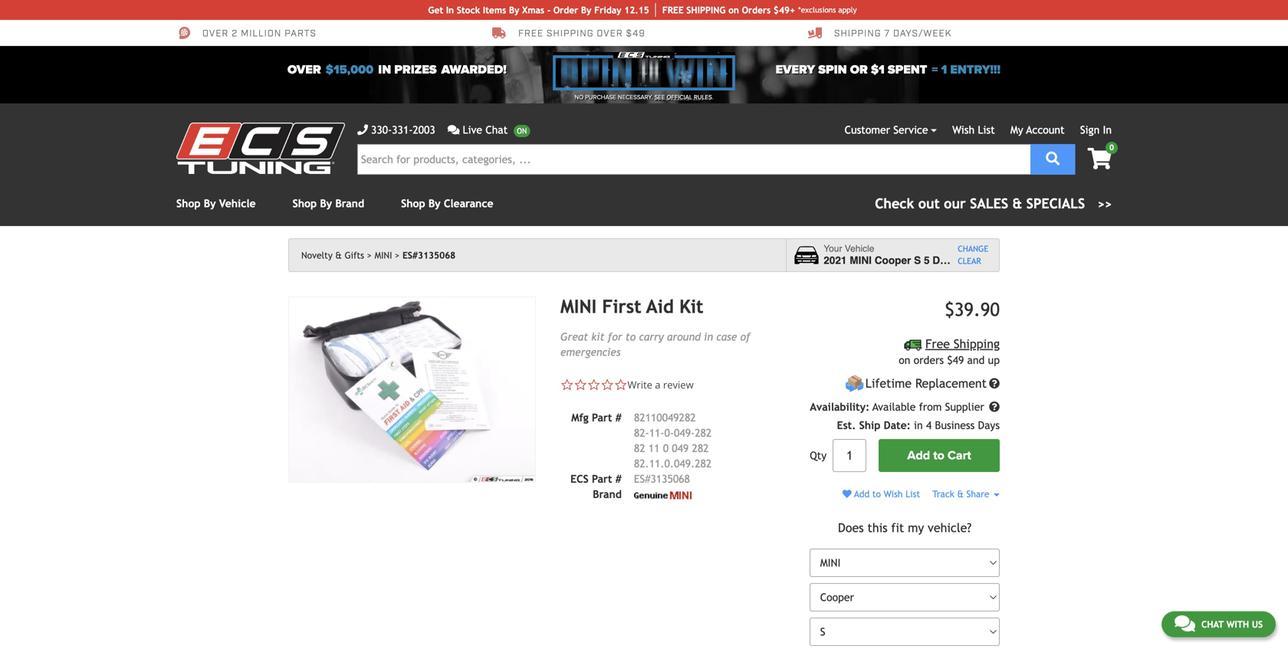 Task type: vqa. For each thing, say whether or not it's contained in the screenshot.
3.0T Exhaust
no



Task type: locate. For each thing, give the bounding box(es) containing it.
add to cart button
[[879, 440, 1000, 473]]

your vehicle 2021 mini cooper s 5 door b46c
[[824, 244, 987, 267]]

0 horizontal spatial brand
[[335, 198, 364, 210]]

comments image left live
[[448, 125, 460, 135]]

lifetime
[[866, 377, 912, 391]]

$15,000
[[326, 63, 374, 77]]

shop by clearance link
[[401, 198, 494, 210]]

shipping 7 days/week
[[835, 27, 952, 40]]

1 vertical spatial free
[[926, 337, 950, 351]]

to left cart
[[934, 449, 945, 463]]

0 horizontal spatial to
[[626, 331, 636, 343]]

1 vertical spatial vehicle
[[845, 244, 875, 254]]

0 horizontal spatial &
[[335, 250, 342, 261]]

mini inside your vehicle 2021 mini cooper s 5 door b46c
[[850, 255, 872, 267]]

$49 down 12.15 at top
[[626, 27, 646, 40]]

0 vertical spatial free
[[519, 27, 544, 40]]

1 vertical spatial shipping
[[954, 337, 1000, 351]]

on down free shipping image
[[899, 354, 911, 367]]

& for sales
[[1013, 196, 1023, 212]]

in for sign
[[1103, 124, 1112, 136]]

review
[[663, 378, 694, 392]]

shop by brand link
[[293, 198, 364, 210]]

lifetime replacement
[[866, 377, 987, 391]]

1 vertical spatial in
[[704, 331, 713, 343]]

mini right 2021
[[850, 255, 872, 267]]

0 horizontal spatial mini
[[375, 250, 392, 261]]

spin
[[819, 63, 847, 77]]

track
[[933, 489, 955, 500]]

to right for
[[626, 331, 636, 343]]

1 horizontal spatial shop
[[293, 198, 317, 210]]

sign in link
[[1081, 124, 1112, 136]]

order
[[554, 5, 579, 15]]

0 vertical spatial on
[[729, 5, 739, 15]]

brand inside es# 3135068 brand
[[593, 489, 622, 501]]

1 vertical spatial over
[[288, 63, 321, 77]]

chat
[[486, 124, 508, 136], [1202, 619, 1224, 630]]

2 empty star image from the left
[[601, 378, 614, 392]]

0 vertical spatial to
[[626, 331, 636, 343]]

available
[[873, 401, 916, 414]]

& right sales on the right of page
[[1013, 196, 1023, 212]]

1 horizontal spatial on
[[899, 354, 911, 367]]

1 vertical spatial in
[[1103, 124, 1112, 136]]

shop by clearance
[[401, 198, 494, 210]]

s
[[914, 255, 921, 267]]

track & share
[[933, 489, 993, 500]]

es#3135068
[[403, 250, 456, 261]]

1 horizontal spatial &
[[958, 489, 964, 500]]

this
[[868, 521, 888, 535]]

&
[[1013, 196, 1023, 212], [335, 250, 342, 261], [958, 489, 964, 500]]

0 vertical spatial #
[[616, 412, 622, 424]]

in left the case at bottom right
[[704, 331, 713, 343]]

xmas
[[522, 5, 545, 15]]

0 horizontal spatial list
[[906, 489, 921, 500]]

mini right gifts
[[375, 250, 392, 261]]

comments image left chat with us
[[1175, 615, 1196, 633]]

novelty & gifts
[[301, 250, 364, 261]]

1 vertical spatial brand
[[593, 489, 622, 501]]

2 horizontal spatial mini
[[850, 255, 872, 267]]

1 vertical spatial add
[[855, 489, 870, 500]]

availability: available from supplier
[[810, 401, 988, 414]]

apply
[[839, 5, 857, 14]]

$49 left and
[[948, 354, 964, 367]]

0 vertical spatial &
[[1013, 196, 1023, 212]]

free for shipping
[[926, 337, 950, 351]]

on right ping on the top right
[[729, 5, 739, 15]]

3 shop from the left
[[401, 198, 425, 210]]

in right get
[[446, 5, 454, 15]]

shop by vehicle
[[176, 198, 256, 210]]

0 vertical spatial part
[[592, 412, 612, 424]]

part
[[592, 412, 612, 424], [592, 473, 612, 485]]

2 part from the top
[[592, 473, 612, 485]]

2 vertical spatial in
[[914, 420, 923, 432]]

2 horizontal spatial to
[[934, 449, 945, 463]]

*exclusions
[[799, 5, 836, 14]]

1 horizontal spatial mini
[[561, 296, 597, 318]]

empty star image
[[587, 378, 601, 392], [601, 378, 614, 392]]

mini
[[375, 250, 392, 261], [850, 255, 872, 267], [561, 296, 597, 318]]

1 horizontal spatial add
[[908, 449, 931, 463]]

1 horizontal spatial free
[[926, 337, 950, 351]]

over down 'parts'
[[288, 63, 321, 77]]

1 horizontal spatial over
[[288, 63, 321, 77]]

1 horizontal spatial wish
[[953, 124, 975, 136]]

empty star image up mfg part #
[[587, 378, 601, 392]]

0 vertical spatial wish
[[953, 124, 975, 136]]

list left track
[[906, 489, 921, 500]]

1 empty star image from the left
[[587, 378, 601, 392]]

1 vertical spatial #
[[616, 473, 622, 485]]

0 vertical spatial list
[[978, 124, 995, 136]]

0 horizontal spatial comments image
[[448, 125, 460, 135]]

1 vertical spatial $49
[[948, 354, 964, 367]]

add down the est. ship date: in 4 business days
[[908, 449, 931, 463]]

shop for shop by brand
[[293, 198, 317, 210]]

0 vertical spatial shipping
[[835, 27, 882, 40]]

kit
[[592, 331, 605, 343]]

0 vertical spatial add
[[908, 449, 931, 463]]

sales & specials link
[[875, 193, 1112, 214]]

es# 3135068 brand
[[593, 473, 690, 501]]

brand for shop by brand
[[335, 198, 364, 210]]

shipping up and
[[954, 337, 1000, 351]]

part inside the "82110049282 82-11-0-049-282 82 11 0 049 282 82.11.0.049.282 ecs part #"
[[592, 473, 612, 485]]

0 horizontal spatial free
[[519, 27, 544, 40]]

3135068
[[651, 473, 690, 485]]

by up novelty & gifts
[[320, 198, 332, 210]]

chat with us link
[[1162, 612, 1276, 638]]

vehicle down ecs tuning image
[[219, 198, 256, 210]]

# right mfg
[[616, 412, 622, 424]]

clearance
[[444, 198, 494, 210]]

in
[[446, 5, 454, 15], [1103, 124, 1112, 136]]

in right the sign
[[1103, 124, 1112, 136]]

est. ship date: in 4 business days
[[837, 420, 1000, 432]]

0 horizontal spatial in
[[378, 63, 391, 77]]

wish list link
[[953, 124, 995, 136]]

in left 4
[[914, 420, 923, 432]]

0 horizontal spatial chat
[[486, 124, 508, 136]]

to inside great kit for to carry around in case of emergencies
[[626, 331, 636, 343]]

0 horizontal spatial $49
[[626, 27, 646, 40]]

1 horizontal spatial to
[[873, 489, 881, 500]]

82 11 0 049 282
[[634, 443, 709, 455]]

brand up gifts
[[335, 198, 364, 210]]

comments image inside chat with us link
[[1175, 615, 1196, 633]]

0 horizontal spatial in
[[446, 5, 454, 15]]

chat left "with"
[[1202, 619, 1224, 630]]

shop by vehicle link
[[176, 198, 256, 210]]

2 horizontal spatial &
[[1013, 196, 1023, 212]]

phone image
[[357, 125, 368, 135]]

1 vertical spatial to
[[934, 449, 945, 463]]

wish up fit
[[884, 489, 903, 500]]

chat with us
[[1202, 619, 1263, 630]]

around
[[667, 331, 701, 343]]

spent
[[888, 63, 928, 77]]

0-
[[665, 427, 674, 439]]

add right heart image in the bottom right of the page
[[855, 489, 870, 500]]

1 horizontal spatial $49
[[948, 354, 964, 367]]

1 horizontal spatial vehicle
[[845, 244, 875, 254]]

1 horizontal spatial comments image
[[1175, 615, 1196, 633]]

1 # from the top
[[616, 412, 622, 424]]

on
[[729, 5, 739, 15], [899, 354, 911, 367]]

$1
[[871, 63, 885, 77]]

customer
[[845, 124, 891, 136]]

1 vertical spatial list
[[906, 489, 921, 500]]

to inside add to cart button
[[934, 449, 945, 463]]

in inside great kit for to carry around in case of emergencies
[[704, 331, 713, 343]]

free up orders
[[926, 337, 950, 351]]

to right heart image in the bottom right of the page
[[873, 489, 881, 500]]

for
[[608, 331, 623, 343]]

comments image inside live chat link
[[448, 125, 460, 135]]

brand left genuine mini image
[[593, 489, 622, 501]]

1 horizontal spatial list
[[978, 124, 995, 136]]

0 horizontal spatial add
[[855, 489, 870, 500]]

1 horizontal spatial in
[[1103, 124, 1112, 136]]

comments image
[[448, 125, 460, 135], [1175, 615, 1196, 633]]

2 shop from the left
[[293, 198, 317, 210]]

question circle image
[[990, 379, 1000, 389]]

1 horizontal spatial shipping
[[954, 337, 1000, 351]]

get in stock items by xmas - order by friday 12.15
[[428, 5, 649, 15]]

ecs
[[571, 473, 589, 485]]

1 vertical spatial on
[[899, 354, 911, 367]]

1 horizontal spatial chat
[[1202, 619, 1224, 630]]

shipping down apply
[[835, 27, 882, 40]]

2 vertical spatial &
[[958, 489, 964, 500]]

2 vertical spatial to
[[873, 489, 881, 500]]

1 empty star image from the left
[[561, 378, 574, 392]]

1 horizontal spatial brand
[[593, 489, 622, 501]]

list left the 'my'
[[978, 124, 995, 136]]

& right track
[[958, 489, 964, 500]]

331-
[[392, 124, 413, 136]]

None text field
[[833, 440, 867, 473]]

0 vertical spatial comments image
[[448, 125, 460, 135]]

1 horizontal spatial in
[[704, 331, 713, 343]]

part right mfg
[[592, 412, 612, 424]]

1 shop from the left
[[176, 198, 201, 210]]

$49+
[[774, 5, 795, 15]]

free shipping image
[[905, 340, 923, 351]]

shop for shop by vehicle
[[176, 198, 201, 210]]

shop
[[176, 198, 201, 210], [293, 198, 317, 210], [401, 198, 425, 210]]

add
[[908, 449, 931, 463], [855, 489, 870, 500]]

0 horizontal spatial vehicle
[[219, 198, 256, 210]]

empty star image left the write
[[601, 378, 614, 392]]

sales & specials
[[970, 196, 1086, 212]]

vehicle right "your"
[[845, 244, 875, 254]]

0 vertical spatial over
[[203, 27, 229, 40]]

over
[[203, 27, 229, 40], [288, 63, 321, 77]]

3 empty star image from the left
[[614, 378, 628, 392]]

by left xmas in the top of the page
[[509, 5, 520, 15]]

mini up great
[[561, 296, 597, 318]]

in left prizes
[[378, 63, 391, 77]]

1 vertical spatial comments image
[[1175, 615, 1196, 633]]

# inside the "82110049282 82-11-0-049-282 82 11 0 049 282 82.11.0.049.282 ecs part #"
[[616, 473, 622, 485]]

0 vertical spatial in
[[446, 5, 454, 15]]

0 horizontal spatial on
[[729, 5, 739, 15]]

great kit for to carry around in case of emergencies
[[561, 331, 751, 359]]

4
[[926, 420, 932, 432]]

# left "es#"
[[616, 473, 622, 485]]

wish right service
[[953, 124, 975, 136]]

change clear
[[958, 244, 989, 266]]

over left '2'
[[203, 27, 229, 40]]

es#3135068 - 82110049282 - mini first aid kit - great kit for to carry around in case of emergencies - genuine mini - mini image
[[288, 297, 536, 483]]

free down xmas in the top of the page
[[519, 27, 544, 40]]

heart image
[[843, 490, 852, 499]]

orders
[[742, 5, 771, 15]]

1 vertical spatial part
[[592, 473, 612, 485]]

chat right live
[[486, 124, 508, 136]]

add inside button
[[908, 449, 931, 463]]

shipping inside free shipping on orders $49 and up
[[954, 337, 1000, 351]]

0 horizontal spatial shop
[[176, 198, 201, 210]]

over for over $15,000 in prizes
[[288, 63, 321, 77]]

2 horizontal spatial shop
[[401, 198, 425, 210]]

free shipping over $49 link
[[492, 26, 646, 40]]

2 # from the top
[[616, 473, 622, 485]]

0 vertical spatial $49
[[626, 27, 646, 40]]

free inside free shipping on orders $49 and up
[[926, 337, 950, 351]]

0 vertical spatial brand
[[335, 198, 364, 210]]

0 horizontal spatial over
[[203, 27, 229, 40]]

my
[[908, 521, 924, 535]]

=
[[932, 63, 938, 77]]

0 horizontal spatial shipping
[[835, 27, 882, 40]]

over 2 million parts
[[203, 27, 317, 40]]

list
[[978, 124, 995, 136], [906, 489, 921, 500]]

& left gifts
[[335, 250, 342, 261]]

1 vertical spatial wish
[[884, 489, 903, 500]]

comments image for chat
[[1175, 615, 1196, 633]]

#
[[616, 412, 622, 424], [616, 473, 622, 485]]

0 horizontal spatial wish
[[884, 489, 903, 500]]

wish
[[953, 124, 975, 136], [884, 489, 903, 500]]

gifts
[[345, 250, 364, 261]]

add for add to cart
[[908, 449, 931, 463]]

by down ecs tuning image
[[204, 198, 216, 210]]

first
[[602, 296, 642, 318]]

by left 'clearance'
[[429, 198, 441, 210]]

82110049282
[[634, 412, 696, 424]]

empty star image
[[561, 378, 574, 392], [574, 378, 587, 392], [614, 378, 628, 392]]

1 vertical spatial &
[[335, 250, 342, 261]]

by for shop by clearance
[[429, 198, 441, 210]]

vehicle
[[219, 198, 256, 210], [845, 244, 875, 254]]

part right the ecs
[[592, 473, 612, 485]]

add for add to wish list
[[855, 489, 870, 500]]

or
[[850, 63, 868, 77]]



Task type: describe. For each thing, give the bounding box(es) containing it.
this product is lifetime replacement eligible image
[[845, 374, 865, 394]]

7
[[885, 27, 891, 40]]

shop by brand
[[293, 198, 364, 210]]

5
[[924, 255, 930, 267]]

free for shipping
[[519, 27, 544, 40]]

0 vertical spatial chat
[[486, 124, 508, 136]]

question circle image
[[990, 402, 1000, 413]]

no purchase necessary. see official rules .
[[575, 94, 714, 101]]

by right order
[[581, 5, 592, 15]]

vehicle?
[[928, 521, 972, 535]]

prizes
[[394, 63, 437, 77]]

cart
[[948, 449, 972, 463]]

1
[[942, 63, 948, 77]]

customer service
[[845, 124, 929, 136]]

on inside free shipping on orders $49 and up
[[899, 354, 911, 367]]

aid
[[647, 296, 674, 318]]

brand for es# 3135068 brand
[[593, 489, 622, 501]]

shop for shop by clearance
[[401, 198, 425, 210]]

0
[[1110, 143, 1114, 152]]

82110049282 82-11-0-049-282 82 11 0 049 282 82.11.0.049.282 ecs part #
[[571, 412, 712, 485]]

friday
[[595, 5, 622, 15]]

search image
[[1047, 152, 1060, 166]]

from
[[919, 401, 942, 414]]

a
[[655, 378, 661, 392]]

b46c
[[960, 255, 987, 267]]

availability:
[[810, 401, 870, 414]]

clear link
[[958, 255, 989, 268]]

genuine mini image
[[634, 492, 692, 500]]

mini for mini first aid kit
[[561, 296, 597, 318]]

live
[[463, 124, 483, 136]]

novelty & gifts link
[[301, 250, 372, 261]]

us
[[1252, 619, 1263, 630]]

live chat link
[[448, 122, 530, 138]]

free shipping over $49
[[519, 27, 646, 40]]

*exclusions apply link
[[799, 4, 857, 16]]

sales
[[970, 196, 1009, 212]]

novelty
[[301, 250, 333, 261]]

business
[[935, 420, 975, 432]]

comments image for live
[[448, 125, 460, 135]]

over for over 2 million parts
[[203, 27, 229, 40]]

get
[[428, 5, 443, 15]]

vehicle inside your vehicle 2021 mini cooper s 5 door b46c
[[845, 244, 875, 254]]

mfg
[[572, 412, 589, 424]]

emergencies
[[561, 346, 621, 359]]

shipping 7 days/week link
[[808, 26, 952, 40]]

stock
[[457, 5, 480, 15]]

to for add to cart
[[934, 449, 945, 463]]

does
[[838, 521, 864, 535]]

service
[[894, 124, 929, 136]]

over $15,000 in prizes
[[288, 63, 437, 77]]

change
[[958, 244, 989, 254]]

0 vertical spatial in
[[378, 63, 391, 77]]

in for get
[[446, 5, 454, 15]]

free shipping on orders $49 and up
[[899, 337, 1000, 367]]

customer service button
[[845, 122, 937, 138]]

330-331-2003
[[371, 124, 435, 136]]

$49 inside free shipping on orders $49 and up
[[948, 354, 964, 367]]

see official rules link
[[655, 93, 712, 102]]

great
[[561, 331, 588, 343]]

carry
[[639, 331, 664, 343]]

no
[[575, 94, 584, 101]]

& for novelty
[[335, 250, 342, 261]]

1 part from the top
[[592, 412, 612, 424]]

up
[[988, 354, 1000, 367]]

replacement
[[916, 377, 987, 391]]

free ship ping on orders $49+ *exclusions apply
[[663, 5, 857, 15]]

& for track
[[958, 489, 964, 500]]

ship
[[687, 5, 706, 15]]

supplier
[[945, 401, 985, 414]]

sign
[[1081, 124, 1100, 136]]

to for add to wish list
[[873, 489, 881, 500]]

mini link
[[375, 250, 400, 261]]

shopping cart image
[[1088, 148, 1112, 170]]

my
[[1011, 124, 1024, 136]]

cooper
[[875, 255, 912, 267]]

add to wish list
[[852, 489, 921, 500]]

.
[[712, 94, 714, 101]]

by for shop by vehicle
[[204, 198, 216, 210]]

82-
[[634, 427, 649, 439]]

2003
[[413, 124, 435, 136]]

date:
[[884, 420, 911, 432]]

ship
[[860, 420, 881, 432]]

2
[[232, 27, 238, 40]]

over 2 million parts link
[[176, 26, 317, 40]]

mini first aid kit
[[561, 296, 704, 318]]

12.15
[[625, 5, 649, 15]]

-
[[547, 5, 551, 15]]

2 horizontal spatial in
[[914, 420, 923, 432]]

official
[[667, 94, 693, 101]]

Search text field
[[357, 144, 1031, 175]]

mini for mini link
[[375, 250, 392, 261]]

1 vertical spatial chat
[[1202, 619, 1224, 630]]

by for shop by brand
[[320, 198, 332, 210]]

kit
[[680, 296, 704, 318]]

necessary.
[[618, 94, 653, 101]]

over
[[597, 27, 623, 40]]

qty
[[810, 450, 827, 462]]

sign in
[[1081, 124, 1112, 136]]

0 link
[[1076, 142, 1118, 171]]

items
[[483, 5, 506, 15]]

rules
[[694, 94, 712, 101]]

every spin or $1 spent = 1 entry!!!
[[776, 63, 1001, 77]]

my account link
[[1011, 124, 1065, 136]]

0 vertical spatial vehicle
[[219, 198, 256, 210]]

days
[[978, 420, 1000, 432]]

clear
[[958, 257, 982, 266]]

ecs tuning 'spin to win' contest logo image
[[553, 52, 736, 91]]

shipping
[[547, 27, 594, 40]]

es#
[[634, 473, 651, 485]]

ecs tuning image
[[176, 123, 345, 174]]

2 empty star image from the left
[[574, 378, 587, 392]]

door
[[933, 255, 957, 267]]



